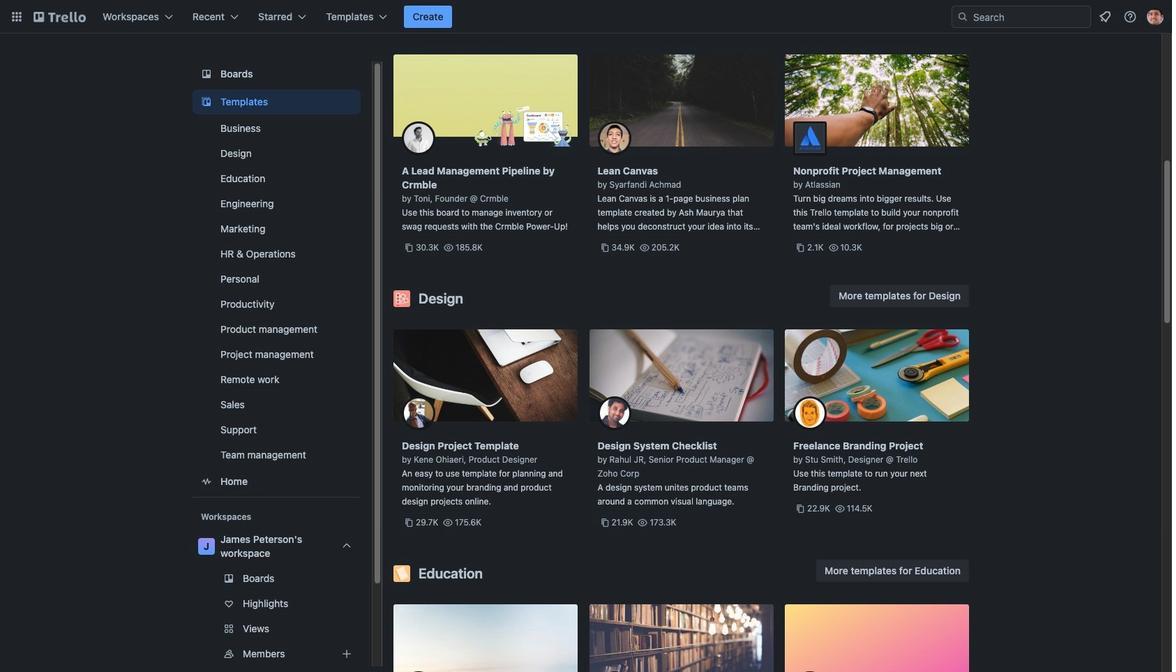 Task type: describe. For each thing, give the bounding box(es) containing it.
add image
[[339, 646, 355, 663]]

template board image
[[198, 94, 215, 110]]

education icon image
[[394, 566, 411, 582]]

0 notifications image
[[1098, 8, 1114, 25]]

switch to… image
[[10, 10, 24, 24]]

forward image
[[358, 621, 375, 637]]

kene ohiaeri, product designer image
[[402, 397, 436, 430]]

back to home image
[[34, 6, 86, 28]]

atlassian image
[[794, 121, 827, 155]]

Search field
[[952, 6, 1092, 28]]

open information menu image
[[1124, 10, 1138, 24]]

search image
[[958, 11, 969, 22]]

rahul jr, senior product manager @ zoho corp image
[[598, 397, 632, 430]]



Task type: locate. For each thing, give the bounding box(es) containing it.
stu smith, designer @ trello image
[[794, 397, 827, 430]]

primary element
[[0, 0, 1173, 34]]

home image
[[198, 473, 215, 490]]

design icon image
[[394, 290, 411, 307]]

board image
[[198, 66, 215, 82]]

forward image
[[358, 646, 375, 663]]

syarfandi achmad image
[[598, 121, 632, 155]]

toni, founder @ crmble image
[[402, 121, 436, 155]]

james peterson (jamespeterson93) image
[[1148, 8, 1165, 25]]



Task type: vqa. For each thing, say whether or not it's contained in the screenshot.
Create from template… image
no



